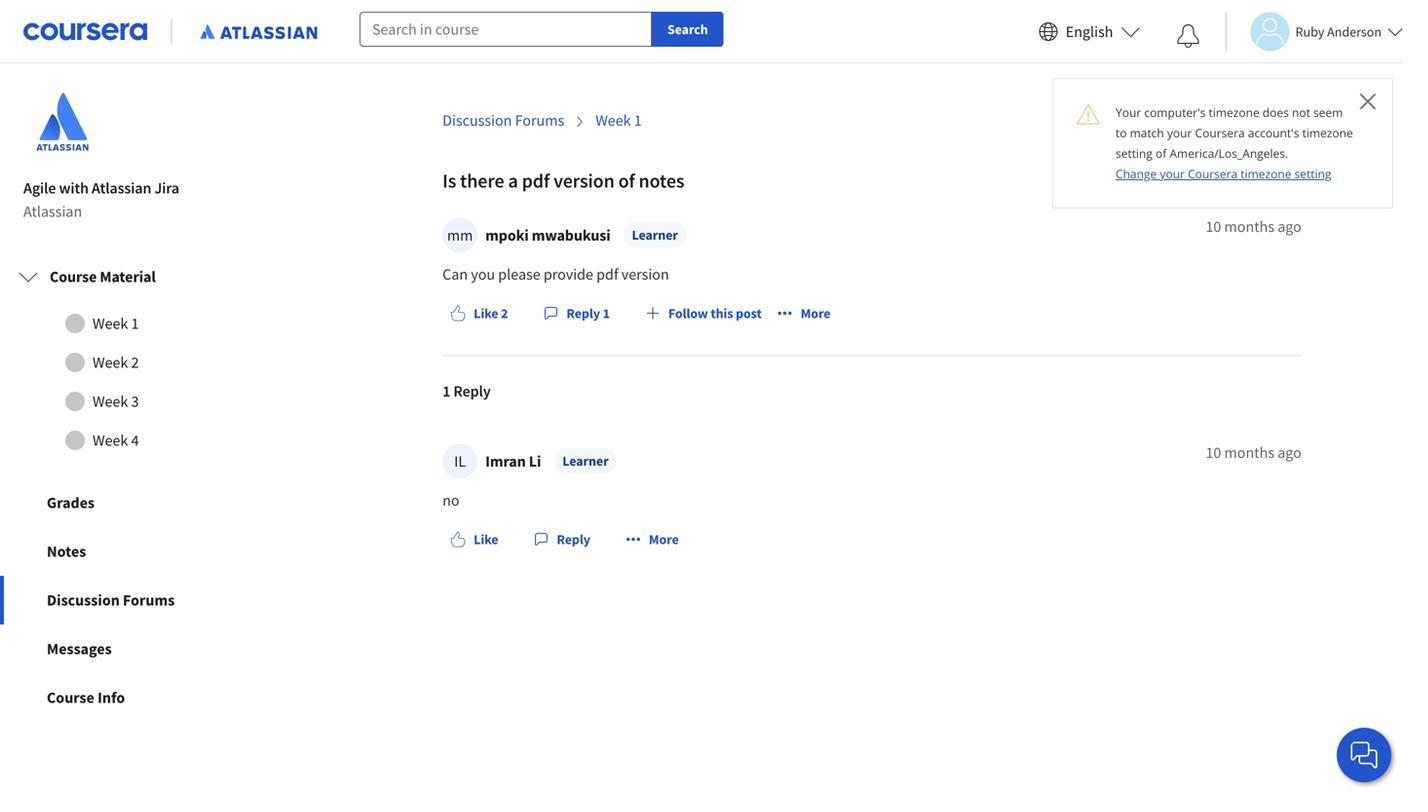 Task type: vqa. For each thing, say whether or not it's contained in the screenshot.
first ago
yes



Task type: describe. For each thing, give the bounding box(es) containing it.
li
[[529, 452, 541, 471]]

messages
[[47, 639, 112, 659]]

4
[[131, 431, 139, 450]]

follow
[[668, 305, 708, 322]]

not
[[1292, 104, 1311, 120]]

america/los_angeles.
[[1170, 145, 1289, 161]]

you
[[471, 265, 495, 284]]

material
[[100, 267, 156, 287]]

0 horizontal spatial discussion forums link
[[0, 576, 281, 625]]

ago for li
[[1278, 443, 1302, 462]]

change your coursera timezone setting link
[[1116, 166, 1332, 182]]

thumbs up image
[[450, 532, 466, 547]]

✕
[[1359, 85, 1377, 116]]

0 horizontal spatial week 1
[[93, 314, 139, 333]]

forum thread element
[[443, 144, 1302, 598]]

follow this post button
[[637, 296, 770, 331]]

1 vertical spatial atlassian
[[23, 202, 82, 221]]

1 horizontal spatial forums
[[515, 111, 564, 130]]

week right chevron right image
[[596, 111, 631, 130]]

week 2 link
[[19, 343, 262, 382]]

replies element
[[443, 356, 1302, 598]]

0 vertical spatial more button
[[770, 296, 839, 331]]

imran
[[485, 452, 526, 471]]

0 vertical spatial week 1
[[596, 111, 642, 130]]

this
[[711, 305, 733, 322]]

1 horizontal spatial setting
[[1295, 166, 1332, 182]]

your computer's timezone does not seem to match your coursera account's timezone setting of america/los_angeles. change your coursera timezone setting
[[1116, 104, 1353, 182]]

can
[[443, 265, 468, 284]]

provide
[[544, 265, 593, 284]]

2 for like 2
[[501, 305, 508, 322]]

0 vertical spatial pdf
[[522, 169, 550, 193]]

warning image
[[1077, 102, 1100, 126]]

notes link
[[0, 527, 281, 576]]

mm
[[447, 226, 473, 245]]

10 for imran li
[[1206, 443, 1221, 462]]

reply for reply 1
[[567, 305, 600, 322]]

1 vertical spatial reply
[[454, 382, 491, 401]]

is there a pdf version of notes
[[443, 169, 685, 193]]

0 vertical spatial discussion forums link
[[443, 111, 564, 130]]

1 right chevron right image
[[634, 111, 642, 130]]

1 inside button
[[603, 305, 610, 322]]

ruby
[[1296, 23, 1325, 40]]

learner for imran li
[[563, 452, 609, 470]]

1 horizontal spatial version
[[622, 265, 669, 284]]

post
[[736, 305, 762, 322]]

1 vertical spatial pdf
[[597, 265, 618, 284]]

months for mpoki mwabukusi
[[1225, 217, 1275, 236]]

0 vertical spatial discussion
[[443, 111, 512, 130]]

like for like
[[474, 531, 498, 548]]

3
[[131, 392, 139, 411]]

like for like 2
[[474, 305, 498, 322]]

of inside your computer's timezone does not seem to match your coursera account's timezone setting of america/los_angeles. change your coursera timezone setting
[[1156, 145, 1167, 161]]

like 2
[[474, 305, 508, 322]]

account's
[[1248, 125, 1299, 141]]

0 horizontal spatial week 1 link
[[19, 304, 262, 343]]

search button
[[652, 12, 724, 47]]

can you please provide pdf version
[[443, 265, 669, 284]]

agile with atlassian jira atlassian
[[23, 178, 179, 221]]

like 2 button
[[443, 296, 516, 331]]

1 vertical spatial discussion
[[47, 591, 120, 610]]

0 vertical spatial coursera
[[1195, 125, 1245, 141]]

show notifications image
[[1177, 24, 1200, 48]]

to
[[1116, 125, 1127, 141]]

no
[[443, 491, 460, 510]]

search
[[668, 20, 708, 38]]

there
[[460, 169, 504, 193]]

course info link
[[0, 673, 281, 722]]

0 horizontal spatial setting
[[1116, 145, 1153, 161]]



Task type: locate. For each thing, give the bounding box(es) containing it.
0 vertical spatial like
[[474, 305, 498, 322]]

like button
[[443, 522, 506, 557]]

0 vertical spatial forums
[[515, 111, 564, 130]]

timezone mismatch warning modal dialog
[[1052, 78, 1394, 209]]

1 horizontal spatial discussion forums link
[[443, 111, 564, 130]]

atlassian
[[92, 178, 151, 198], [23, 202, 82, 221]]

reply 1
[[567, 305, 610, 322]]

imran li
[[485, 452, 541, 471]]

of down match
[[1156, 145, 1167, 161]]

match
[[1130, 125, 1164, 141]]

months inside 'replies' element
[[1225, 443, 1275, 462]]

1 vertical spatial your
[[1160, 166, 1185, 182]]

10
[[1206, 217, 1221, 236], [1206, 443, 1221, 462]]

course
[[50, 267, 97, 287], [47, 688, 94, 708]]

reply for reply
[[557, 531, 590, 548]]

2 up 3
[[131, 353, 139, 372]]

il
[[454, 452, 466, 471]]

like right thumbs up image
[[474, 305, 498, 322]]

english
[[1066, 22, 1113, 41]]

more button inside 'replies' element
[[618, 522, 687, 557]]

0 vertical spatial atlassian
[[92, 178, 151, 198]]

pdf right provide
[[597, 265, 618, 284]]

week 4 link
[[19, 421, 262, 460]]

learner for mpoki mwabukusi
[[632, 226, 678, 244]]

learner element right li
[[555, 448, 616, 474]]

english button
[[1031, 0, 1148, 63]]

course left info
[[47, 688, 94, 708]]

pdf
[[522, 169, 550, 193], [597, 265, 618, 284]]

10 months ago for li
[[1206, 443, 1302, 462]]

reply
[[567, 305, 600, 322], [454, 382, 491, 401], [557, 531, 590, 548]]

discussion forums up the messages link
[[47, 591, 175, 610]]

like inside like button
[[474, 531, 498, 548]]

info
[[98, 688, 125, 708]]

follow this post
[[668, 305, 762, 322]]

1 horizontal spatial week 1 link
[[596, 111, 642, 130]]

more inside 'replies' element
[[649, 531, 679, 548]]

discussion
[[443, 111, 512, 130], [47, 591, 120, 610]]

0 vertical spatial course
[[50, 267, 97, 287]]

0 vertical spatial setting
[[1116, 145, 1153, 161]]

0 horizontal spatial atlassian
[[23, 202, 82, 221]]

help center image
[[1353, 744, 1376, 767]]

0 vertical spatial of
[[1156, 145, 1167, 161]]

1 vertical spatial discussion forums link
[[0, 576, 281, 625]]

0 vertical spatial week 1 link
[[596, 111, 642, 130]]

notes
[[47, 542, 86, 561]]

1 down thumbs up image
[[443, 382, 450, 401]]

week 1
[[596, 111, 642, 130], [93, 314, 139, 333]]

grades
[[47, 493, 95, 513]]

week up week 2
[[93, 314, 128, 333]]

week for week 2 link
[[93, 353, 128, 372]]

discussion forums link up a
[[443, 111, 564, 130]]

setting up change
[[1116, 145, 1153, 161]]

like right thumbs up icon
[[474, 531, 498, 548]]

computer's
[[1144, 104, 1206, 120]]

0 horizontal spatial learner
[[563, 452, 609, 470]]

1 vertical spatial 10
[[1206, 443, 1221, 462]]

1
[[634, 111, 642, 130], [603, 305, 610, 322], [131, 314, 139, 333], [443, 382, 450, 401]]

forums up the messages link
[[123, 591, 175, 610]]

learner element
[[624, 222, 686, 248], [555, 448, 616, 474]]

1 vertical spatial 2
[[131, 353, 139, 372]]

0 horizontal spatial of
[[618, 169, 635, 193]]

2 vertical spatial timezone
[[1241, 166, 1292, 182]]

week left 3
[[93, 392, 128, 411]]

1 vertical spatial more
[[649, 531, 679, 548]]

1 horizontal spatial 2
[[501, 305, 508, 322]]

2 ago from the top
[[1278, 443, 1302, 462]]

ago inside 'replies' element
[[1278, 443, 1302, 462]]

week 2
[[93, 353, 139, 372]]

does
[[1263, 104, 1289, 120]]

please
[[498, 265, 541, 284]]

0 vertical spatial ago
[[1278, 217, 1302, 236]]

week 1 link right chevron right image
[[596, 111, 642, 130]]

10 months ago
[[1206, 217, 1302, 236], [1206, 443, 1302, 462]]

version
[[554, 169, 615, 193], [622, 265, 669, 284]]

is
[[443, 169, 456, 193]]

week
[[596, 111, 631, 130], [93, 314, 128, 333], [93, 353, 128, 372], [93, 392, 128, 411], [93, 431, 128, 450]]

2 10 from the top
[[1206, 443, 1221, 462]]

coursera image
[[23, 16, 147, 47]]

discussion forums link up messages
[[0, 576, 281, 625]]

course material button
[[3, 250, 278, 304]]

learner element down notes
[[624, 222, 686, 248]]

timezone
[[1209, 104, 1260, 120], [1303, 125, 1353, 141], [1241, 166, 1292, 182]]

ruby anderson button
[[1225, 12, 1403, 51]]

1 vertical spatial ago
[[1278, 443, 1302, 462]]

week left 4
[[93, 431, 128, 450]]

chat with us image
[[1349, 740, 1380, 771]]

of
[[1156, 145, 1167, 161], [618, 169, 635, 193]]

atlassian down "agile"
[[23, 202, 82, 221]]

like
[[474, 305, 498, 322], [474, 531, 498, 548]]

messages link
[[0, 625, 281, 673]]

0 vertical spatial learner
[[632, 226, 678, 244]]

1 vertical spatial timezone
[[1303, 125, 1353, 141]]

timezone up america/los_angeles.
[[1209, 104, 1260, 120]]

setting
[[1116, 145, 1153, 161], [1295, 166, 1332, 182]]

1 vertical spatial 10 months ago
[[1206, 443, 1302, 462]]

like inside the like 2 button
[[474, 305, 498, 322]]

0 vertical spatial timezone
[[1209, 104, 1260, 120]]

10 for mpoki mwabukusi
[[1206, 217, 1221, 236]]

your
[[1116, 104, 1141, 120]]

discussion forums
[[443, 111, 564, 130], [47, 591, 175, 610]]

2 for week 2
[[131, 353, 139, 372]]

1 vertical spatial learner
[[563, 452, 609, 470]]

1 up week 2 link
[[131, 314, 139, 333]]

1 horizontal spatial discussion forums
[[443, 111, 564, 130]]

1 vertical spatial discussion forums
[[47, 591, 175, 610]]

anderson
[[1327, 23, 1382, 40]]

of left notes
[[618, 169, 635, 193]]

timezone down seem
[[1303, 125, 1353, 141]]

1 vertical spatial like
[[474, 531, 498, 548]]

pdf right a
[[522, 169, 550, 193]]

1 horizontal spatial pdf
[[597, 265, 618, 284]]

agile
[[23, 178, 56, 198]]

week for week 4 link
[[93, 431, 128, 450]]

course for course info
[[47, 688, 94, 708]]

1 vertical spatial version
[[622, 265, 669, 284]]

week 1 link up week 2
[[19, 304, 262, 343]]

week 1 up week 2
[[93, 314, 139, 333]]

discussion forums up a
[[443, 111, 564, 130]]

more button right the post
[[770, 296, 839, 331]]

0 horizontal spatial forums
[[123, 591, 175, 610]]

0 vertical spatial learner element
[[624, 222, 686, 248]]

atlassian image
[[23, 83, 101, 161]]

1 horizontal spatial learner element
[[624, 222, 686, 248]]

forums left chevron right image
[[515, 111, 564, 130]]

1 vertical spatial of
[[618, 169, 635, 193]]

2 inside button
[[501, 305, 508, 322]]

2 10 months ago from the top
[[1206, 443, 1302, 462]]

week 1 right chevron right image
[[596, 111, 642, 130]]

coursera down america/los_angeles.
[[1188, 166, 1238, 182]]

1 vertical spatial forums
[[123, 591, 175, 610]]

1 horizontal spatial of
[[1156, 145, 1167, 161]]

months for imran li
[[1225, 443, 1275, 462]]

atlassian left jira
[[92, 178, 151, 198]]

change
[[1116, 166, 1157, 182]]

course inside dropdown button
[[50, 267, 97, 287]]

months
[[1225, 217, 1275, 236], [1225, 443, 1275, 462]]

forums
[[515, 111, 564, 130], [123, 591, 175, 610]]

week 3 link
[[19, 382, 262, 421]]

course material
[[50, 267, 156, 287]]

0 horizontal spatial 2
[[131, 353, 139, 372]]

course for course material
[[50, 267, 97, 287]]

0 horizontal spatial more button
[[618, 522, 687, 557]]

0 vertical spatial 10
[[1206, 217, 1221, 236]]

learner right li
[[563, 452, 609, 470]]

reply 1 button
[[535, 296, 618, 331]]

more
[[801, 305, 831, 322], [649, 531, 679, 548]]

ago for mwabukusi
[[1278, 217, 1302, 236]]

1 reply
[[443, 382, 491, 401]]

1 like from the top
[[474, 305, 498, 322]]

timezone down account's
[[1241, 166, 1292, 182]]

0 horizontal spatial pdf
[[522, 169, 550, 193]]

more button right reply button
[[618, 522, 687, 557]]

2 months from the top
[[1225, 443, 1275, 462]]

a
[[508, 169, 518, 193]]

1 ago from the top
[[1278, 217, 1302, 236]]

2
[[501, 305, 508, 322], [131, 353, 139, 372]]

chevron right image
[[572, 114, 588, 129]]

thumbs up image
[[450, 306, 466, 321]]

10 months ago for mwabukusi
[[1206, 217, 1302, 236]]

Search in course text field
[[360, 12, 652, 47]]

ruby anderson
[[1296, 23, 1382, 40]]

week for the week 3 link
[[93, 392, 128, 411]]

1 horizontal spatial discussion
[[443, 111, 512, 130]]

learner element for mpoki mwabukusi
[[624, 222, 686, 248]]

your down 'computer's'
[[1167, 125, 1192, 141]]

1 vertical spatial setting
[[1295, 166, 1332, 182]]

more button
[[770, 296, 839, 331], [618, 522, 687, 557]]

coursera up america/los_angeles.
[[1195, 125, 1245, 141]]

1 10 months ago from the top
[[1206, 217, 1302, 236]]

learner inside 'replies' element
[[563, 452, 609, 470]]

10 months ago inside 'replies' element
[[1206, 443, 1302, 462]]

learner down notes
[[632, 226, 678, 244]]

1 vertical spatial learner element
[[555, 448, 616, 474]]

1 10 from the top
[[1206, 217, 1221, 236]]

learner element inside 'replies' element
[[555, 448, 616, 474]]

1 horizontal spatial learner
[[632, 226, 678, 244]]

1 down can you please provide pdf version
[[603, 305, 610, 322]]

1 vertical spatial week 1
[[93, 314, 139, 333]]

mpoki mwabukusi
[[485, 226, 611, 245]]

version up mwabukusi
[[554, 169, 615, 193]]

10 inside 'replies' element
[[1206, 443, 1221, 462]]

2 vertical spatial reply
[[557, 531, 590, 548]]

discussion forums link
[[443, 111, 564, 130], [0, 576, 281, 625]]

✕ button
[[1359, 85, 1377, 116]]

0 vertical spatial reply
[[567, 305, 600, 322]]

0 vertical spatial 2
[[501, 305, 508, 322]]

learner
[[632, 226, 678, 244], [563, 452, 609, 470]]

ago
[[1278, 217, 1302, 236], [1278, 443, 1302, 462]]

1 horizontal spatial week 1
[[596, 111, 642, 130]]

mpoki
[[485, 226, 529, 245]]

1 horizontal spatial more
[[801, 305, 831, 322]]

0 horizontal spatial learner element
[[555, 448, 616, 474]]

notes
[[639, 169, 685, 193]]

1 vertical spatial course
[[47, 688, 94, 708]]

0 vertical spatial your
[[1167, 125, 1192, 141]]

0 vertical spatial 10 months ago
[[1206, 217, 1302, 236]]

1 inside 'replies' element
[[443, 382, 450, 401]]

reply button
[[526, 522, 598, 557]]

week up week 3
[[93, 353, 128, 372]]

1 vertical spatial coursera
[[1188, 166, 1238, 182]]

course info
[[47, 688, 125, 708]]

learner element for imran li
[[555, 448, 616, 474]]

course left the material
[[50, 267, 97, 287]]

2 down 'please'
[[501, 305, 508, 322]]

grades link
[[0, 479, 281, 527]]

1 horizontal spatial more button
[[770, 296, 839, 331]]

setting down account's
[[1295, 166, 1332, 182]]

1 months from the top
[[1225, 217, 1275, 236]]

2 like from the top
[[474, 531, 498, 548]]

your right change
[[1160, 166, 1185, 182]]

0 horizontal spatial discussion
[[47, 591, 120, 610]]

0 vertical spatial more
[[801, 305, 831, 322]]

week 1 link
[[596, 111, 642, 130], [19, 304, 262, 343]]

discussion up there
[[443, 111, 512, 130]]

0 vertical spatial discussion forums
[[443, 111, 564, 130]]

mwabukusi
[[532, 226, 611, 245]]

week 4
[[93, 431, 139, 450]]

0 horizontal spatial more
[[649, 531, 679, 548]]

your
[[1167, 125, 1192, 141], [1160, 166, 1185, 182]]

1 horizontal spatial atlassian
[[92, 178, 151, 198]]

1 vertical spatial week 1 link
[[19, 304, 262, 343]]

1 vertical spatial more button
[[618, 522, 687, 557]]

1 vertical spatial months
[[1225, 443, 1275, 462]]

of inside the forum thread element
[[618, 169, 635, 193]]

0 horizontal spatial version
[[554, 169, 615, 193]]

0 horizontal spatial discussion forums
[[47, 591, 175, 610]]

jira
[[154, 178, 179, 198]]

with
[[59, 178, 89, 198]]

0 vertical spatial months
[[1225, 217, 1275, 236]]

0 vertical spatial version
[[554, 169, 615, 193]]

discussion up messages
[[47, 591, 120, 610]]

version up follow
[[622, 265, 669, 284]]

seem
[[1314, 104, 1343, 120]]

coursera
[[1195, 125, 1245, 141], [1188, 166, 1238, 182]]

week 3
[[93, 392, 139, 411]]



